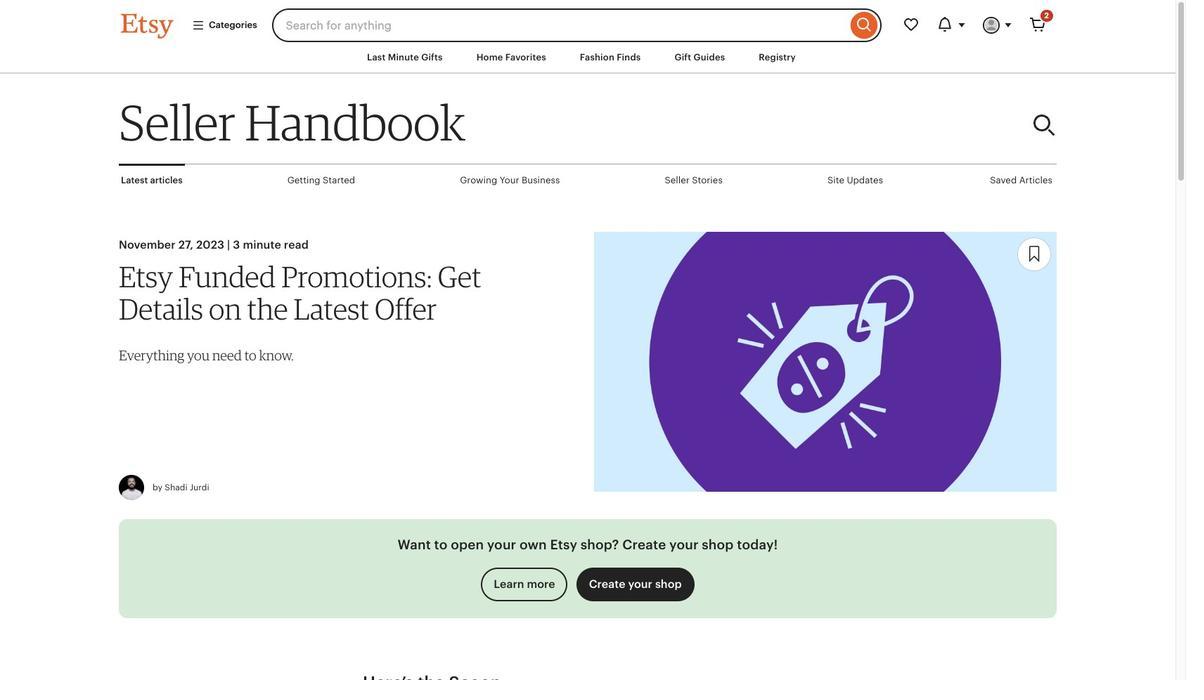 Task type: describe. For each thing, give the bounding box(es) containing it.
categories
[[209, 20, 257, 30]]

latest articles link
[[119, 164, 185, 196]]

create your shop
[[589, 578, 682, 591]]

everything
[[119, 347, 184, 364]]

fashion finds link
[[570, 45, 652, 70]]

everything you need to know.
[[119, 347, 294, 364]]

jurdi
[[190, 483, 209, 493]]

shadi
[[165, 483, 188, 493]]

finds
[[617, 52, 641, 63]]

last
[[367, 52, 386, 63]]

create your shop link
[[577, 568, 695, 602]]

home
[[477, 52, 503, 63]]

fashion
[[580, 52, 615, 63]]

want
[[398, 538, 431, 553]]

0 vertical spatial to
[[245, 347, 256, 364]]

0 horizontal spatial your
[[487, 538, 516, 553]]

site updates
[[828, 175, 883, 185]]

0 vertical spatial shop
[[702, 538, 734, 553]]

the
[[247, 292, 288, 327]]

site
[[828, 175, 845, 185]]

gifts
[[421, 52, 443, 63]]

gift guides link
[[664, 45, 736, 70]]

title image for the article image
[[594, 232, 1057, 493]]

etsy inside 'etsy funded promotions: get details on the latest offer'
[[119, 260, 173, 295]]

handbook
[[245, 93, 466, 152]]

saved
[[990, 175, 1017, 185]]

saved articles link
[[988, 165, 1055, 196]]

know.
[[259, 347, 294, 364]]

on
[[209, 292, 242, 327]]

learn
[[494, 578, 524, 591]]

1 horizontal spatial your
[[628, 578, 653, 591]]

seller stories link
[[663, 165, 725, 196]]

home favorites
[[477, 52, 546, 63]]

1 vertical spatial to
[[434, 538, 448, 553]]

minute
[[243, 239, 281, 252]]

2 horizontal spatial your
[[670, 538, 699, 553]]

started
[[323, 175, 355, 185]]

articles
[[150, 175, 183, 186]]

learn more link
[[481, 568, 568, 602]]

updates
[[847, 175, 883, 185]]

gift guides
[[675, 52, 725, 63]]

growing your business link
[[458, 165, 562, 196]]

1 vertical spatial create
[[589, 578, 626, 591]]

today!
[[737, 538, 778, 553]]

categories button
[[181, 13, 268, 38]]

0 vertical spatial create
[[623, 538, 666, 553]]

2023
[[196, 239, 224, 252]]

stories
[[692, 175, 723, 185]]

latest articles
[[121, 175, 183, 186]]

more
[[527, 578, 555, 591]]

minute
[[388, 52, 419, 63]]



Task type: vqa. For each thing, say whether or not it's contained in the screenshot.
Learn
yes



Task type: locate. For each thing, give the bounding box(es) containing it.
registry link
[[749, 45, 807, 70]]

read
[[284, 239, 309, 252]]

latest
[[121, 175, 148, 186], [294, 292, 369, 327]]

by
[[153, 483, 163, 493]]

to right need
[[245, 347, 256, 364]]

3
[[233, 239, 240, 252]]

latest inside 'etsy funded promotions: get details on the latest offer'
[[294, 292, 369, 327]]

your left own
[[487, 538, 516, 553]]

details
[[119, 292, 203, 327]]

0 horizontal spatial to
[[245, 347, 256, 364]]

fashion finds
[[580, 52, 641, 63]]

Search for anything text field
[[272, 8, 848, 42]]

0 horizontal spatial seller
[[119, 93, 236, 152]]

shop
[[702, 538, 734, 553], [655, 578, 682, 591]]

2
[[1045, 11, 1049, 20]]

to left open
[[434, 538, 448, 553]]

None search field
[[272, 8, 882, 42]]

seller left stories
[[665, 175, 690, 185]]

your up create your shop
[[670, 538, 699, 553]]

registry
[[759, 52, 796, 63]]

0 horizontal spatial latest
[[121, 175, 148, 186]]

avatar image for shadi jurdi image
[[119, 476, 144, 501]]

1 vertical spatial shop
[[655, 578, 682, 591]]

0 vertical spatial latest
[[121, 175, 148, 186]]

saved articles
[[990, 175, 1053, 185]]

0 vertical spatial etsy
[[119, 260, 173, 295]]

your
[[487, 538, 516, 553], [670, 538, 699, 553], [628, 578, 653, 591]]

0 vertical spatial seller
[[119, 93, 236, 152]]

menu bar
[[96, 42, 1080, 74]]

none search field inside categories banner
[[272, 8, 882, 42]]

november 27, 2023 |                      3 minute read
[[119, 239, 309, 252]]

seller stories
[[665, 175, 723, 185]]

1 vertical spatial seller
[[665, 175, 690, 185]]

gift
[[675, 52, 692, 63]]

own
[[520, 538, 547, 553]]

you
[[187, 347, 210, 364]]

your
[[500, 175, 519, 185]]

last minute gifts link
[[357, 45, 453, 70]]

learn more
[[494, 578, 555, 591]]

to
[[245, 347, 256, 364], [434, 538, 448, 553]]

create down 'shop?'
[[589, 578, 626, 591]]

need
[[212, 347, 242, 364]]

1 horizontal spatial latest
[[294, 292, 369, 327]]

offer
[[375, 292, 437, 327]]

latest left articles
[[121, 175, 148, 186]]

want to open your own etsy shop? create your shop today!
[[398, 538, 778, 553]]

seller up articles
[[119, 93, 236, 152]]

1 vertical spatial etsy
[[550, 538, 577, 553]]

latest inside latest articles link
[[121, 175, 148, 186]]

funded
[[179, 260, 276, 295]]

seller handbook link
[[119, 93, 779, 152]]

seller for seller handbook
[[119, 93, 236, 152]]

create
[[623, 538, 666, 553], [589, 578, 626, 591]]

latest right "the"
[[294, 292, 369, 327]]

etsy right own
[[550, 538, 577, 553]]

etsy down november at top left
[[119, 260, 173, 295]]

getting
[[287, 175, 320, 185]]

seller handbook
[[119, 93, 466, 152]]

business
[[522, 175, 560, 185]]

your down want to open your own etsy shop? create your shop today!
[[628, 578, 653, 591]]

27,
[[178, 239, 193, 252]]

open
[[451, 538, 484, 553]]

1 horizontal spatial seller
[[665, 175, 690, 185]]

etsy funded promotions: get details on the latest offer
[[119, 260, 482, 327]]

seller for seller stories
[[665, 175, 690, 185]]

site updates link
[[826, 165, 886, 196]]

home favorites link
[[466, 45, 557, 70]]

promotions:
[[281, 260, 432, 295]]

1 vertical spatial latest
[[294, 292, 369, 327]]

getting started link
[[285, 165, 357, 196]]

guides
[[694, 52, 725, 63]]

0 horizontal spatial shop
[[655, 578, 682, 591]]

get
[[438, 260, 482, 295]]

favorites
[[506, 52, 546, 63]]

1 horizontal spatial etsy
[[550, 538, 577, 553]]

growing your business
[[460, 175, 560, 185]]

create up create your shop
[[623, 538, 666, 553]]

by shadi jurdi
[[153, 483, 209, 493]]

categories banner
[[96, 0, 1080, 42]]

seller
[[119, 93, 236, 152], [665, 175, 690, 185]]

november
[[119, 239, 176, 252]]

1 horizontal spatial to
[[434, 538, 448, 553]]

0 horizontal spatial etsy
[[119, 260, 173, 295]]

shop?
[[581, 538, 619, 553]]

menu bar containing last minute gifts
[[96, 42, 1080, 74]]

articles
[[1020, 175, 1053, 185]]

getting started
[[287, 175, 355, 185]]

|
[[227, 239, 230, 252]]

growing
[[460, 175, 497, 185]]

1 horizontal spatial shop
[[702, 538, 734, 553]]

last minute gifts
[[367, 52, 443, 63]]

etsy
[[119, 260, 173, 295], [550, 538, 577, 553]]

2 link
[[1021, 8, 1055, 42]]



